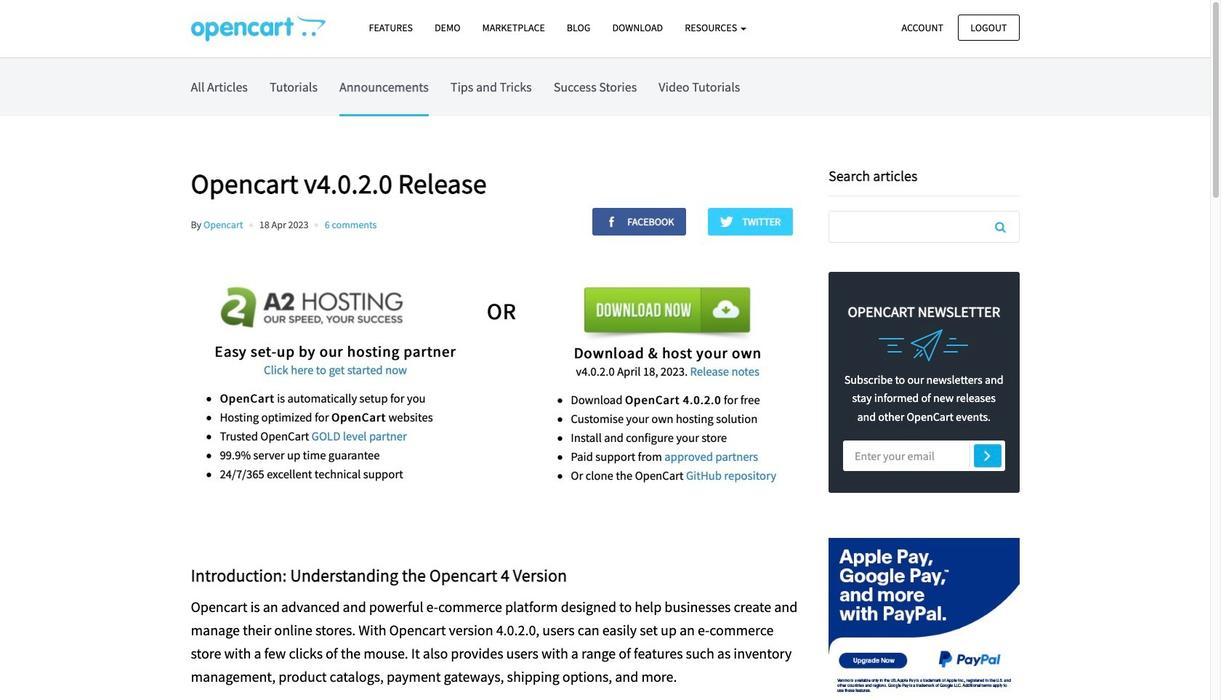 Task type: describe. For each thing, give the bounding box(es) containing it.
search image
[[996, 221, 1007, 233]]

paypal blog image
[[829, 522, 1020, 700]]

angle right image
[[985, 447, 991, 464]]

opencart v4.0.2.0 release image
[[191, 15, 325, 41]]

social facebook image
[[605, 215, 626, 228]]

social twitter image
[[721, 215, 741, 228]]

Enter your email text field
[[844, 441, 1006, 472]]



Task type: locate. For each thing, give the bounding box(es) containing it.
None text field
[[830, 212, 1019, 242]]



Task type: vqa. For each thing, say whether or not it's contained in the screenshot.
Organic Mega Multi Store Opencart Theme image
no



